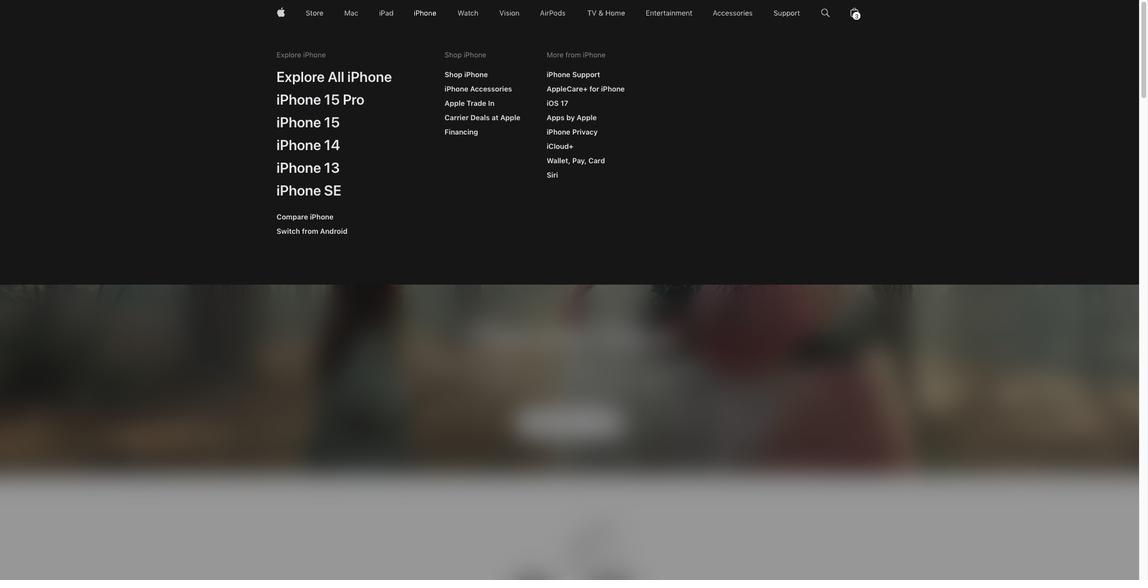 Task type: vqa. For each thing, say whether or not it's contained in the screenshot.
IPHONE 15 link at left top
yes



Task type: describe. For each thing, give the bounding box(es) containing it.
siri link
[[540, 166, 565, 184]]

explore iphone element
[[270, 63, 399, 241]]

wallet, pay, card link
[[540, 152, 612, 170]]

iphone up iphone 15 link
[[277, 91, 321, 108]]

explore all iphone link
[[270, 63, 399, 90]]

2 15 from the top
[[324, 114, 340, 131]]

iphone up the shop iphone link
[[464, 51, 487, 59]]

airpods image
[[540, 0, 566, 26]]

iphone 15 pro link
[[270, 86, 371, 112]]

by
[[567, 114, 575, 122]]

store image
[[306, 0, 324, 26]]

for
[[590, 85, 600, 93]]

compare iphone link
[[270, 208, 340, 226]]

iphone up iphone 13 link
[[277, 136, 321, 154]]

from inside compare iphone switch from android
[[302, 227, 318, 236]]

wallet,
[[547, 157, 571, 165]]

in
[[488, 99, 495, 108]]

more
[[547, 51, 564, 59]]

explore for explore all iphone iphone 15 pro iphone 15 iphone 14 iphone 13 iphone se
[[277, 68, 325, 86]]

iphone up iphone 14 link on the top left of the page
[[277, 114, 321, 131]]

shopping bag with item count : 3 image
[[851, 0, 859, 26]]

all
[[328, 68, 345, 86]]

shop iphone iphone accessories apple trade in carrier deals at apple financing
[[445, 71, 521, 136]]

apple image
[[277, 0, 285, 26]]

iphone image
[[414, 0, 437, 26]]

iphone accessories link
[[438, 80, 519, 98]]

iphone right 'for'
[[601, 85, 625, 93]]

watch image
[[458, 0, 479, 26]]

iphone support applecare+ for iphone ios 17 apps by apple iphone privacy icloud+ wallet, pay, card siri
[[547, 71, 625, 179]]

iphone up the pro
[[348, 68, 392, 86]]

search apple.com image
[[821, 0, 830, 26]]

support
[[573, 71, 601, 79]]

accessories image
[[713, 0, 754, 26]]

shop for shop iphone
[[445, 51, 462, 59]]

icloud+ link
[[540, 138, 580, 156]]

switch from android link
[[270, 223, 354, 241]]

support image
[[774, 0, 801, 26]]

icloud+
[[547, 142, 574, 151]]

applecare+
[[547, 85, 588, 93]]

shop iphone element
[[438, 66, 527, 141]]

apps
[[547, 114, 565, 122]]

financing
[[445, 128, 478, 136]]

iphone 15 link
[[270, 109, 347, 135]]

at
[[492, 114, 499, 122]]

1 15 from the top
[[324, 91, 340, 108]]

iphone up applecare+
[[547, 71, 571, 79]]

ipad image
[[379, 0, 393, 26]]

1 horizontal spatial apple
[[501, 114, 521, 122]]

iphone up iphone accessories link
[[465, 71, 488, 79]]

apps by apple link
[[540, 109, 604, 127]]

iphone support link
[[540, 66, 607, 84]]

14
[[324, 136, 340, 154]]

iphone inside compare iphone switch from android
[[310, 213, 334, 221]]

more from iphone
[[547, 51, 606, 59]]

carrier
[[445, 114, 469, 122]]



Task type: locate. For each thing, give the bounding box(es) containing it.
0 horizontal spatial apple
[[445, 99, 465, 108]]

15 left the pro
[[324, 91, 340, 108]]

1 vertical spatial explore
[[277, 68, 325, 86]]

explore down apple image
[[277, 51, 301, 59]]

ios
[[547, 99, 559, 108]]

card
[[589, 157, 605, 165]]

ios 17 link
[[540, 95, 575, 112]]

shop up the shop iphone link
[[445, 51, 462, 59]]

0 vertical spatial 15
[[324, 91, 340, 108]]

deals
[[471, 114, 490, 122]]

from
[[566, 51, 581, 59], [302, 227, 318, 236]]

apple
[[445, 99, 465, 108], [501, 114, 521, 122], [577, 114, 597, 122]]

apple up carrier
[[445, 99, 465, 108]]

compare iphone switch from android
[[277, 213, 348, 236]]

mac image
[[345, 0, 358, 26]]

1 vertical spatial from
[[302, 227, 318, 236]]

tv and home image
[[587, 0, 626, 26]]

trade
[[467, 99, 487, 108]]

iphone up icloud+ link
[[547, 128, 571, 136]]

explore iphone
[[277, 51, 326, 59]]

1 vertical spatial 15
[[324, 114, 340, 131]]

0 vertical spatial from
[[566, 51, 581, 59]]

more from iphone element
[[540, 66, 632, 184]]

apple trade in link
[[438, 95, 501, 112]]

from down compare iphone link
[[302, 227, 318, 236]]

vision image
[[499, 0, 520, 26]]

1 explore from the top
[[277, 51, 301, 59]]

iphone se link
[[270, 177, 348, 203]]

pro
[[343, 91, 365, 108]]

switch
[[277, 227, 300, 236]]

iphone 14 link
[[270, 132, 347, 158]]

iphone down iphone 13 link
[[277, 182, 321, 199]]

apple right at
[[501, 114, 521, 122]]

0 vertical spatial shop
[[445, 51, 462, 59]]

from right more
[[566, 51, 581, 59]]

shop inside shop iphone iphone accessories apple trade in carrier deals at apple financing
[[445, 71, 463, 79]]

1 vertical spatial shop
[[445, 71, 463, 79]]

privacy
[[573, 128, 598, 136]]

explore inside explore all iphone iphone 15 pro iphone 15 iphone 14 iphone 13 iphone se
[[277, 68, 325, 86]]

explore down explore iphone
[[277, 68, 325, 86]]

se
[[324, 182, 342, 199]]

apple inside iphone support applecare+ for iphone ios 17 apps by apple iphone privacy icloud+ wallet, pay, card siri
[[577, 114, 597, 122]]

shop for shop iphone iphone accessories apple trade in carrier deals at apple financing
[[445, 71, 463, 79]]

17
[[561, 99, 569, 108]]

15 up 14
[[324, 114, 340, 131]]

explore all iphone iphone 15 pro iphone 15 iphone 14 iphone 13 iphone se
[[277, 68, 392, 199]]

0 horizontal spatial from
[[302, 227, 318, 236]]

iphone down the shop iphone link
[[445, 85, 469, 93]]

financing link
[[438, 123, 485, 141]]

entertainment image
[[647, 0, 693, 26]]

accessories
[[470, 85, 512, 93]]

shop iphone link
[[438, 66, 495, 84]]

shop
[[445, 51, 462, 59], [445, 71, 463, 79]]

iphone up switch from android link
[[310, 213, 334, 221]]

applecare+ for iphone link
[[540, 80, 632, 98]]

shop down shop iphone
[[445, 71, 463, 79]]

explore for explore iphone
[[277, 51, 301, 59]]

13
[[324, 159, 340, 177]]

iphone privacy link
[[540, 123, 605, 141]]

2 horizontal spatial apple
[[577, 114, 597, 122]]

compare
[[277, 213, 308, 221]]

shop iphone
[[445, 51, 487, 59]]

2 shop from the top
[[445, 71, 463, 79]]

2 explore from the top
[[277, 68, 325, 86]]

15
[[324, 91, 340, 108], [324, 114, 340, 131]]

siri
[[547, 171, 558, 179]]

main content
[[0, 0, 1140, 580]]

iphone up support
[[583, 51, 606, 59]]

apple up privacy
[[577, 114, 597, 122]]

iphone up iphone se link
[[277, 159, 321, 177]]

1 horizontal spatial from
[[566, 51, 581, 59]]

explore
[[277, 51, 301, 59], [277, 68, 325, 86]]

iphone 13 link
[[270, 154, 347, 181]]

pay,
[[573, 157, 587, 165]]

0 vertical spatial explore
[[277, 51, 301, 59]]

android
[[320, 227, 348, 236]]

carrier deals at apple link
[[438, 109, 527, 127]]

iphone up explore all iphone link
[[303, 51, 326, 59]]

1 shop from the top
[[445, 51, 462, 59]]

iphone
[[303, 51, 326, 59], [464, 51, 487, 59], [583, 51, 606, 59], [348, 68, 392, 86], [465, 71, 488, 79], [547, 71, 571, 79], [445, 85, 469, 93], [601, 85, 625, 93], [277, 91, 321, 108], [277, 114, 321, 131], [547, 128, 571, 136], [277, 136, 321, 154], [277, 159, 321, 177], [277, 182, 321, 199], [310, 213, 334, 221]]



